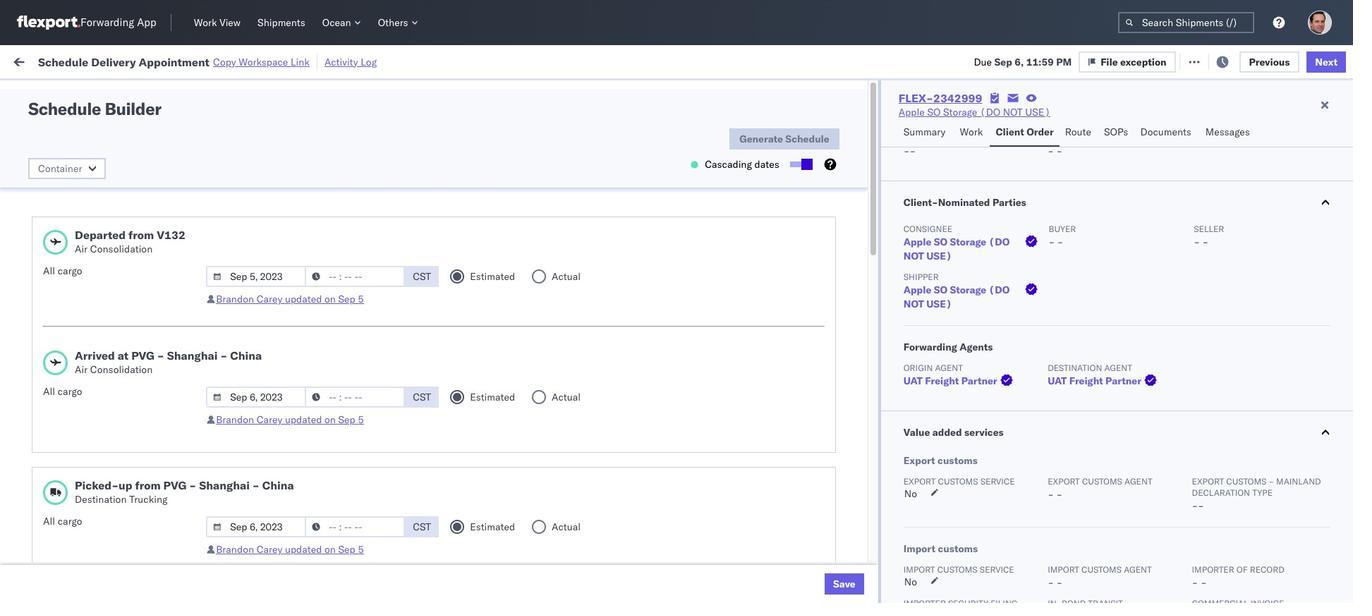 Task type: locate. For each thing, give the bounding box(es) containing it.
uat freight partner link
[[904, 374, 1016, 388], [1048, 374, 1160, 388]]

1 consolidation from the top
[[90, 243, 153, 256]]

airport for second the schedule pickup from los angeles international airport button
[[92, 560, 124, 573]]

3 actual from the top
[[552, 521, 581, 534]]

0 horizontal spatial freight
[[926, 375, 959, 388]]

confirm pickup from los angeles international airport link for 11:59 pm pdt, sep 8, 2023
[[32, 266, 212, 294]]

flex-2297584
[[820, 212, 894, 225], [820, 243, 894, 256]]

1 vertical spatial am
[[269, 461, 285, 473]]

2 updated from the top
[[285, 414, 322, 426]]

2 mmm d, yyyy text field from the top
[[206, 517, 306, 538]]

snoozed
[[295, 87, 328, 98]]

2 uat freight partner from the left
[[1048, 375, 1142, 388]]

container
[[917, 109, 955, 120], [38, 162, 82, 175]]

of right proof
[[94, 180, 103, 193]]

view
[[220, 16, 241, 29]]

1 vertical spatial flex-2342347
[[820, 523, 894, 535]]

at for arrived
[[118, 349, 129, 363]]

1 horizontal spatial pvg
[[163, 479, 187, 493]]

12:00 am pdt, oct 15, 2023
[[239, 461, 374, 473]]

0 vertical spatial schedule pickup from los angeles international airport
[[32, 360, 187, 386]]

pdt, up 12:30 pm pdt, aug 12, 2023
[[287, 181, 309, 194]]

estimated for -
[[470, 521, 515, 534]]

3 resize handle column header from the left
[[431, 109, 448, 604]]

freight down the origin agent on the bottom right
[[926, 375, 959, 388]]

import up import customs service on the bottom of page
[[904, 543, 936, 556]]

ca for first confirm pickup from los angeles, ca button from the bottom
[[187, 336, 201, 348]]

carey down 11:59 pm pdt, sep 8, 2023 on the top left
[[257, 293, 283, 306]]

aug for 12,
[[312, 212, 331, 225]]

2023 right 29,
[[351, 554, 375, 566]]

estimated for china
[[470, 391, 515, 404]]

3 flex-2149764 from the top
[[820, 398, 894, 411]]

11:59 for 11:59 pm pdt, oct 10, 2023
[[239, 430, 267, 442]]

1 confirm pickup from los angeles international airport button from the top
[[32, 266, 212, 295]]

on down 16,
[[325, 414, 336, 426]]

1 vertical spatial ocean
[[455, 398, 484, 411]]

1 vertical spatial china
[[262, 479, 294, 493]]

pdt, down 11:59 pm pdt, sep 14, 2023
[[287, 212, 309, 225]]

1 vertical spatial oct
[[313, 461, 330, 473]]

2 brandon carey updated on sep 5 from the top
[[216, 414, 364, 426]]

workitem button
[[8, 112, 216, 126]]

confirm pickup from los angeles international airport link down trucking
[[32, 514, 212, 542]]

cargo down "picked-"
[[58, 515, 82, 528]]

am right the 5:00
[[263, 398, 279, 411]]

1 flex-2297584 from the top
[[820, 212, 894, 225]]

5 for -
[[358, 544, 364, 556]]

2 01589824734 from the top
[[1014, 243, 1081, 256]]

0 vertical spatial updated
[[285, 293, 322, 306]]

1 cosu9374018 from the top
[[917, 119, 987, 131]]

1 vertical spatial angeles,
[[146, 149, 185, 162]]

confirm pickup from los angeles international airport button for 11:59 pm pdt, sep 8, 2023
[[32, 266, 212, 295]]

3 international from the top
[[32, 529, 90, 542]]

2 all from the top
[[43, 385, 55, 398]]

2023 right '15,'
[[350, 461, 374, 473]]

schedule inside button
[[32, 118, 74, 131]]

pm down "11:59 pm pdt, sep 11, 2023" at the bottom left of page
[[269, 554, 285, 566]]

11,
[[332, 523, 347, 535]]

appointment down arrived at pvg - shanghai - china air consolidation
[[116, 398, 174, 410]]

china right 6:00
[[262, 479, 294, 493]]

0 vertical spatial cst
[[413, 270, 431, 283]]

2 confirm pickup from los angeles, ca link from the top
[[32, 335, 201, 349]]

apple
[[899, 106, 925, 119], [552, 150, 578, 163], [552, 181, 578, 194], [649, 181, 675, 194], [552, 212, 578, 225], [649, 212, 675, 225], [904, 236, 932, 248], [552, 274, 578, 287], [904, 284, 932, 296], [552, 398, 578, 411], [552, 461, 578, 473], [552, 523, 578, 535], [552, 554, 578, 566], [649, 554, 675, 566]]

pm for 6:00 pm pdt, aug 10, 2023
[[263, 492, 278, 504]]

2 vertical spatial carey
[[257, 544, 283, 556]]

1 horizontal spatial partner
[[1106, 375, 1142, 388]]

uat freight partner
[[904, 375, 998, 388], [1048, 375, 1142, 388]]

updated down 5:00 am pdt, may 16, 2023
[[285, 414, 322, 426]]

1 2342347 from the top
[[851, 367, 894, 380]]

0 vertical spatial 2297584
[[851, 212, 894, 225]]

schedule delivery appointment button up "picked-"
[[32, 428, 174, 444]]

: left ready
[[102, 87, 105, 98]]

0 horizontal spatial at
[[103, 242, 112, 255]]

angeles, down status : ready for work, blocked, in progress at left top
[[151, 118, 190, 131]]

1 flex-2342347 from the top
[[820, 367, 894, 380]]

cargo for arrived
[[58, 385, 82, 398]]

0 vertical spatial consolidation
[[90, 243, 153, 256]]

1 vertical spatial all cargo
[[43, 385, 82, 398]]

2 confirm pickup from los angeles, ca button from the top
[[32, 335, 201, 350]]

schedule delivery appointment button for 5:00 am pdt, may 16, 2023
[[32, 397, 174, 413]]

confirm delivery for confirm delivery link above arrived
[[30, 305, 105, 317]]

1 horizontal spatial freight
[[1070, 375, 1104, 388]]

cst for china
[[413, 391, 431, 404]]

container button
[[28, 158, 106, 179]]

2342347 left origin
[[851, 367, 894, 380]]

2 schedule pickup from los angeles international airport button from the top
[[32, 545, 212, 575]]

1 schedule pickup from los angeles international airport from the top
[[32, 360, 187, 386]]

flex-2342347 for schedule pickup from los angeles international airport
[[820, 367, 894, 380]]

air inside arrived at pvg - shanghai - china air consolidation
[[75, 364, 88, 376]]

export for export customs agent - -
[[1048, 476, 1081, 487]]

1 horizontal spatial forwarding
[[904, 341, 958, 354]]

no right snoozed
[[334, 87, 345, 98]]

2 schedule pickup from los angeles international airport from the top
[[32, 546, 187, 573]]

freight
[[926, 375, 959, 388], [1070, 375, 1104, 388]]

arrived
[[75, 349, 115, 363]]

brandon for -
[[216, 414, 254, 426]]

partner for destination agent
[[1106, 375, 1142, 388]]

from for 11:59 pm pdt, sep 11, 2023 confirm pickup from los angeles international airport button
[[104, 515, 125, 528]]

1 -- : -- -- text field from the top
[[305, 266, 405, 287]]

schedule pickup from los angeles, ca
[[32, 118, 206, 131]]

-- : -- -- text field for china
[[305, 387, 405, 408]]

1 horizontal spatial uat
[[1048, 375, 1067, 388]]

export inside export customs - mainland declaration type --
[[1193, 476, 1225, 487]]

0 vertical spatial confirm pickup from los angeles international airport
[[32, 266, 182, 293]]

brandon carey updated on sep 5
[[216, 293, 364, 306], [216, 414, 364, 426], [216, 544, 364, 556]]

1 schedule delivery appointment from the top
[[32, 398, 174, 410]]

aug up "11:59 pm pdt, sep 11, 2023" at the bottom left of page
[[306, 492, 324, 504]]

service down 'services'
[[981, 476, 1015, 487]]

confirm pickup from los angeles international airport button down trucking
[[32, 514, 212, 544]]

work inside button
[[960, 126, 984, 138]]

air for 11:59 pm pdt, sep 11, 2023
[[455, 523, 468, 535]]

1 confirm pickup from los angeles, ca from the top
[[32, 149, 201, 162]]

2 schedule delivery appointment from the top
[[32, 429, 174, 442]]

--
[[904, 145, 916, 157], [1014, 181, 1026, 194], [1014, 274, 1026, 287], [1014, 367, 1026, 380], [649, 461, 661, 473], [1014, 523, 1026, 535], [1014, 554, 1026, 566]]

1 schedule pickup from los angeles international airport link from the top
[[32, 359, 212, 387]]

schedule for 5:00 am pdt, may 16, 2023's schedule delivery appointment 'button'
[[32, 398, 74, 410]]

pickup for first confirm pickup from los angeles, ca button from the bottom
[[71, 336, 102, 348]]

customs inside import customs agent - -
[[1082, 565, 1122, 575]]

container inside "button"
[[917, 109, 955, 120]]

pm for 11:59 pm pdt, aug 29, 2023
[[269, 554, 285, 566]]

1 vertical spatial cst
[[413, 391, 431, 404]]

5 resize handle column header from the left
[[625, 109, 642, 604]]

2 vertical spatial cst
[[413, 521, 431, 534]]

am for 5:00
[[263, 398, 279, 411]]

schedule pickup from los angeles, ca button
[[32, 118, 206, 133]]

confirm delivery link up "picked-"
[[32, 459, 107, 473]]

confirm delivery up arrived
[[30, 305, 105, 317]]

pickup
[[77, 118, 107, 131], [71, 149, 102, 162], [71, 266, 102, 279], [71, 336, 102, 348], [77, 360, 107, 372], [71, 515, 102, 528], [77, 546, 107, 559]]

import down import customs
[[904, 565, 936, 575]]

1 horizontal spatial at
[[118, 349, 129, 363]]

work right container numbers
[[960, 126, 984, 138]]

2177388 up "2345290"
[[851, 492, 894, 504]]

1 vertical spatial mmm d, yyyy text field
[[206, 517, 306, 538]]

2 2342347 from the top
[[851, 523, 894, 535]]

2023 right 11,
[[350, 523, 374, 535]]

4 airport from the top
[[92, 560, 124, 573]]

11:59 up 12:30
[[239, 181, 267, 194]]

2 partner from the left
[[1106, 375, 1142, 388]]

Search Shipments (/) text field
[[1119, 12, 1255, 33]]

schedule delivery appointment down arrived
[[32, 398, 174, 410]]

11:59 for 11:59 pm pdt, sep 11, 2023
[[239, 523, 267, 535]]

2 vertical spatial all cargo
[[43, 515, 82, 528]]

0 vertical spatial schedule pickup from los angeles international airport link
[[32, 359, 212, 387]]

brandon carey updated on sep 5 button down "11:59 pm pdt, sep 11, 2023" at the bottom left of page
[[216, 544, 364, 556]]

11:59 pm pdt, oct 10, 2023
[[239, 430, 373, 442]]

1 schedule delivery appointment link from the top
[[32, 397, 174, 411]]

air
[[455, 181, 468, 194], [455, 212, 468, 225], [75, 243, 88, 256], [455, 274, 468, 287], [75, 364, 88, 376], [455, 523, 468, 535], [455, 554, 468, 566]]

oct down may
[[312, 430, 329, 442]]

pm for 12:30 pm pdt, aug 12, 2023
[[269, 212, 285, 225]]

am
[[263, 398, 279, 411], [269, 461, 285, 473]]

0 vertical spatial flex-2149764
[[820, 119, 894, 132]]

import inside import customs agent - -
[[1048, 565, 1080, 575]]

cargo for departed
[[58, 265, 82, 277]]

pdt, left 8,
[[287, 274, 309, 287]]

1 vertical spatial confirm pickup from los angeles, ca
[[32, 336, 201, 348]]

1 cargo from the top
[[58, 265, 82, 277]]

01589824734 down "parties"
[[1014, 212, 1081, 225]]

11:59
[[1027, 55, 1054, 68], [239, 181, 267, 194], [239, 274, 267, 287], [239, 430, 267, 442], [239, 523, 267, 535], [239, 554, 267, 566]]

flex-2342347
[[820, 367, 894, 380], [820, 523, 894, 535]]

3 airport from the top
[[92, 529, 124, 542]]

0 vertical spatial confirm pickup from los angeles, ca link
[[32, 149, 201, 163]]

carey down the 5:00
[[257, 414, 283, 426]]

confirm pickup from los angeles, ca for second confirm pickup from los angeles, ca button from the bottom of the page
[[32, 149, 201, 162]]

0 vertical spatial oct
[[312, 430, 329, 442]]

3 updated from the top
[[285, 544, 322, 556]]

may
[[306, 398, 326, 411]]

2 carey from the top
[[257, 414, 283, 426]]

1 horizontal spatial destination
[[1048, 363, 1103, 373]]

appointment
[[139, 55, 210, 69], [116, 398, 174, 410], [116, 429, 174, 442]]

0 vertical spatial brandon carey updated on sep 5 button
[[216, 293, 364, 306]]

3 carey from the top
[[257, 544, 283, 556]]

flex-2342999 up flex-2329631
[[820, 274, 894, 287]]

cargo down arrived
[[58, 385, 82, 398]]

3 all from the top
[[43, 515, 55, 528]]

2023 right 12,
[[351, 212, 375, 225]]

mainland
[[1277, 476, 1322, 487]]

1 vertical spatial pvg
[[163, 479, 187, 493]]

upload proof of delivery
[[32, 180, 141, 193]]

0 vertical spatial cargo
[[58, 265, 82, 277]]

2023 for 11:59 pm pdt, sep 8, 2023
[[344, 274, 368, 287]]

airport
[[92, 281, 124, 293], [92, 374, 124, 386], [92, 529, 124, 542], [92, 560, 124, 573]]

at inside "link"
[[103, 242, 112, 255]]

2 2177389 from the top
[[851, 461, 894, 473]]

: for status
[[102, 87, 105, 98]]

01589824734 down the buyer
[[1014, 243, 1081, 256]]

international
[[32, 281, 90, 293], [32, 374, 90, 386], [32, 529, 90, 542], [32, 560, 90, 573]]

1 vertical spatial schedule delivery appointment link
[[32, 428, 174, 442]]

2 : from the left
[[328, 87, 331, 98]]

no down export customs at the bottom of the page
[[905, 488, 918, 500]]

consolidation
[[90, 243, 153, 256], [90, 364, 153, 376]]

0 vertical spatial schedule pickup from los angeles international airport button
[[32, 359, 212, 389]]

2 consolidation from the top
[[90, 364, 153, 376]]

pm for 11:59 pm pdt, oct 10, 2023
[[269, 430, 285, 442]]

service for - -
[[980, 565, 1015, 575]]

confirm pickup from los angeles international airport button down cfs
[[32, 266, 212, 295]]

1 vertical spatial all
[[43, 385, 55, 398]]

2177388 for confirm pickup from los angeles, ca
[[851, 336, 894, 349]]

1 2149764 from the top
[[851, 119, 894, 132]]

1 vertical spatial flex-2297584
[[820, 243, 894, 256]]

uat for origin
[[904, 375, 923, 388]]

0 vertical spatial estimated
[[470, 270, 515, 283]]

0 vertical spatial flex-2177388
[[820, 336, 894, 349]]

1 horizontal spatial numbers
[[1065, 115, 1100, 126]]

next button
[[1307, 51, 1347, 72]]

1 vertical spatial schedule pickup from los angeles international airport link
[[32, 545, 212, 574]]

uat freight partner link for destination
[[1048, 374, 1160, 388]]

pm for 11:59 pm pdt, sep 8, 2023
[[269, 274, 285, 287]]

2 2177388 from the top
[[851, 492, 894, 504]]

estimated
[[470, 270, 515, 283], [470, 391, 515, 404], [470, 521, 515, 534]]

agents
[[960, 341, 993, 354]]

agent inside import customs agent - -
[[1125, 565, 1152, 575]]

1 vertical spatial at
[[103, 242, 112, 255]]

uat
[[904, 375, 923, 388], [1048, 375, 1067, 388]]

pickup for schedule pickup from los angeles, ca button on the top of the page
[[77, 118, 107, 131]]

0 vertical spatial 5
[[358, 293, 364, 306]]

0 vertical spatial angeles,
[[151, 118, 190, 131]]

0 vertical spatial of
[[94, 180, 103, 193]]

flex-2177388 button
[[798, 333, 897, 353], [798, 333, 897, 353], [798, 488, 897, 508], [798, 488, 897, 508]]

2 airport from the top
[[92, 374, 124, 386]]

sep left 8,
[[312, 274, 330, 287]]

1 partner from the left
[[962, 375, 998, 388]]

1 confirm pickup from los angeles international airport from the top
[[32, 266, 182, 293]]

appointment up the up
[[116, 429, 174, 442]]

cosu39480284 down destination agent
[[1014, 398, 1090, 411]]

2 gvcu5265864 from the top
[[917, 429, 987, 442]]

1 uat freight partner from the left
[[904, 375, 998, 388]]

confirm delivery button up arrived
[[30, 304, 105, 319]]

container up upload
[[38, 162, 82, 175]]

0 vertical spatial actual
[[552, 270, 581, 283]]

resize handle column header
[[214, 109, 231, 604], [379, 109, 396, 604], [431, 109, 448, 604], [528, 109, 545, 604], [625, 109, 642, 604], [774, 109, 791, 604], [893, 109, 910, 604], [990, 109, 1007, 604], [1176, 109, 1193, 604], [1273, 109, 1290, 604], [1318, 109, 1335, 604]]

1 horizontal spatial uat freight partner link
[[1048, 374, 1160, 388]]

0 vertical spatial ca
[[193, 118, 206, 131]]

11:59 up unknown
[[239, 274, 267, 287]]

angeles
[[146, 266, 182, 279], [151, 360, 187, 372], [146, 515, 182, 528], [151, 546, 187, 559]]

export up declaration
[[1193, 476, 1225, 487]]

work
[[194, 16, 217, 29], [154, 55, 179, 67], [960, 126, 984, 138]]

10, up '15,'
[[331, 430, 347, 442]]

1 2177389 from the top
[[851, 430, 894, 442]]

1 mmm d, yyyy text field from the top
[[206, 266, 306, 287]]

2 vertical spatial work
[[960, 126, 984, 138]]

8,
[[332, 274, 341, 287]]

flex-2177388 down flex-2329631
[[820, 336, 894, 349]]

1 2297584 from the top
[[851, 212, 894, 225]]

12,
[[333, 212, 348, 225]]

3 5 from the top
[[358, 544, 364, 556]]

pm right the 6,
[[1057, 55, 1072, 68]]

numbers inside container numbers
[[917, 121, 952, 131]]

import for import work
[[120, 55, 152, 67]]

2 vertical spatial ocean
[[455, 461, 484, 473]]

trucking
[[129, 493, 168, 506]]

from for schedule pickup from los angeles, ca button on the top of the page
[[110, 118, 130, 131]]

0 vertical spatial confirm pickup from los angeles, ca
[[32, 149, 201, 162]]

0 vertical spatial fcl
[[487, 398, 505, 411]]

appointment for 11:59 pm pdt, oct 10, 2023
[[116, 429, 174, 442]]

2 flex-2149764 from the top
[[820, 150, 894, 163]]

angeles, for confirm pickup from los angeles, ca link for first confirm pickup from los angeles, ca button from the bottom
[[146, 336, 185, 348]]

1 brandon carey updated on sep 5 button from the top
[[216, 293, 364, 306]]

2 vertical spatial brandon
[[216, 544, 254, 556]]

shanghai inside picked-up from pvg - shanghai - china destination trucking
[[199, 479, 250, 493]]

0 vertical spatial confirm pickup from los angeles international airport button
[[32, 266, 212, 295]]

partner
[[962, 375, 998, 388], [1106, 375, 1142, 388]]

:
[[102, 87, 105, 98], [328, 87, 331, 98]]

file
[[1112, 55, 1130, 67], [1101, 55, 1119, 68]]

0 horizontal spatial flex-2342999
[[820, 274, 894, 287]]

international for 11:59 pm pdt, sep 11, 2023 confirm pickup from los angeles international airport link
[[32, 529, 90, 542]]

pvg up trucking
[[163, 479, 187, 493]]

customs inside export customs agent - -
[[1083, 476, 1123, 487]]

2 confirm pickup from los angeles, ca from the top
[[32, 336, 201, 348]]

0 vertical spatial shanghai
[[167, 349, 218, 363]]

next
[[1316, 55, 1338, 68]]

1 vertical spatial confirm pickup from los angeles, ca link
[[32, 335, 201, 349]]

pm right 12:30
[[269, 212, 285, 225]]

0 vertical spatial -- : -- -- text field
[[305, 266, 405, 287]]

up
[[119, 479, 132, 493]]

2 schedule delivery appointment link from the top
[[32, 428, 174, 442]]

2 all cargo from the top
[[43, 385, 82, 398]]

2 uat freight partner link from the left
[[1048, 374, 1160, 388]]

forwarding for forwarding app
[[80, 16, 134, 29]]

1 schedule delivery appointment button from the top
[[32, 397, 174, 413]]

0 vertical spatial am
[[263, 398, 279, 411]]

0 horizontal spatial uat freight partner link
[[904, 374, 1016, 388]]

agent inside export customs agent - -
[[1125, 476, 1153, 487]]

mmm d, yyyy text field down 6:00
[[206, 517, 306, 538]]

1 confirm pickup from los angeles, ca button from the top
[[32, 149, 201, 164]]

flex-2149764 for schedule pickup from los angeles, ca
[[820, 119, 894, 132]]

gvcu5265864 up export customs service
[[917, 460, 987, 473]]

file exception
[[1112, 55, 1178, 67], [1101, 55, 1167, 68]]

1 vertical spatial confirm pickup from los angeles international airport link
[[32, 514, 212, 542]]

numbers inside mbl/mawb numbers button
[[1065, 115, 1100, 126]]

5 for china
[[358, 414, 364, 426]]

1 vertical spatial appointment
[[116, 398, 174, 410]]

all for arrived
[[43, 385, 55, 398]]

2177389 left value
[[851, 430, 894, 442]]

on for picked-up from pvg - shanghai - china
[[325, 544, 336, 556]]

5 up '11:59 pm pdt, oct 10, 2023'
[[358, 414, 364, 426]]

schedule delivery appointment link
[[32, 397, 174, 411], [32, 428, 174, 442]]

forwarding up the origin agent on the bottom right
[[904, 341, 958, 354]]

order
[[1027, 126, 1054, 138]]

2 vertical spatial flex-2149764
[[820, 398, 894, 411]]

apple so storage (do not use) link up 'client'
[[899, 105, 1051, 119]]

confirm pickup from los angeles, ca
[[32, 149, 201, 162], [32, 336, 201, 348]]

2149764 for schedule pickup from los angeles, ca
[[851, 119, 894, 132]]

1 5 from the top
[[358, 293, 364, 306]]

1 gvcu5265864 from the top
[[917, 336, 987, 349]]

declaration
[[1193, 488, 1251, 498]]

on down 8,
[[325, 293, 336, 306]]

3 brandon carey updated on sep 5 button from the top
[[216, 544, 364, 556]]

on
[[362, 55, 373, 67], [325, 293, 336, 306], [325, 414, 336, 426], [325, 544, 336, 556]]

2 actual from the top
[[552, 391, 581, 404]]

cosu39480284
[[1014, 119, 1090, 132], [1014, 150, 1090, 163], [1014, 398, 1090, 411]]

0 vertical spatial 2342347
[[851, 367, 894, 380]]

appointment for 5:00 am pdt, may 16, 2023
[[116, 398, 174, 410]]

11:59 for 11:59 pm pdt, sep 14, 2023
[[239, 181, 267, 194]]

updated down "11:59 pm pdt, sep 11, 2023" at the bottom left of page
[[285, 544, 322, 556]]

flex-2329631 button
[[798, 302, 897, 322], [798, 302, 897, 322]]

pickup for second confirm pickup from los angeles, ca button from the bottom of the page
[[71, 149, 102, 162]]

export up oney3014801 on the bottom of page
[[1048, 476, 1081, 487]]

10, down '15,'
[[327, 492, 342, 504]]

gvcu5265864 up the origin agent on the bottom right
[[917, 336, 987, 349]]

2342347 for schedule pickup from los angeles international airport
[[851, 367, 894, 380]]

3 all cargo from the top
[[43, 515, 82, 528]]

confirm pickup from los angeles, ca up arrived
[[32, 336, 201, 348]]

save
[[834, 578, 856, 591]]

flex-2345290
[[820, 554, 894, 566]]

3 estimated from the top
[[470, 521, 515, 534]]

1 vertical spatial aug
[[306, 492, 324, 504]]

2 vertical spatial angeles,
[[146, 336, 185, 348]]

confirm arrival at cfs button
[[32, 242, 133, 257]]

pdt, for 12:00 am pdt, oct 15, 2023
[[288, 461, 310, 473]]

cosu39480284 up the - - in the top right of the page
[[1014, 119, 1090, 132]]

5
[[358, 293, 364, 306], [358, 414, 364, 426], [358, 544, 364, 556]]

1 all cargo from the top
[[43, 265, 82, 277]]

at down departed
[[103, 242, 112, 255]]

brandon
[[216, 293, 254, 306], [216, 414, 254, 426], [216, 544, 254, 556]]

confirm delivery
[[32, 211, 107, 224], [30, 305, 105, 317], [32, 460, 107, 473], [32, 491, 107, 504]]

copy workspace link button
[[213, 55, 310, 68]]

confirm pickup from los angeles international airport down cfs
[[32, 266, 182, 293]]

1 vertical spatial schedule delivery appointment
[[32, 429, 174, 442]]

flex-2177389 button
[[798, 426, 897, 446], [798, 426, 897, 446], [798, 457, 897, 477], [798, 457, 897, 477]]

schedule delivery appointment button for 11:59 pm pdt, oct 10, 2023
[[32, 428, 174, 444]]

1 cst from the top
[[413, 270, 431, 283]]

-- : -- -- text field
[[305, 266, 405, 287], [305, 387, 405, 408], [305, 517, 405, 538]]

12:30 pm pdt, aug 12, 2023
[[239, 212, 375, 225]]

0 horizontal spatial pvg
[[131, 349, 155, 363]]

0 horizontal spatial uat
[[904, 375, 923, 388]]

01589824734
[[1014, 212, 1081, 225], [1014, 243, 1081, 256]]

angeles, down schedule pickup from los angeles, ca button on the top of the page
[[146, 149, 185, 162]]

at inside arrived at pvg - shanghai - china air consolidation
[[118, 349, 129, 363]]

0 vertical spatial confirm pickup from los angeles, ca button
[[32, 149, 201, 164]]

all
[[43, 265, 55, 277], [43, 385, 55, 398], [43, 515, 55, 528]]

2 vertical spatial cosu39480284
[[1014, 398, 1090, 411]]

2 flex-2342347 from the top
[[820, 523, 894, 535]]

flex-2342347 up flex-2345290
[[820, 523, 894, 535]]

-- : -- -- text field for -
[[305, 517, 405, 538]]

2 cosu9374018 from the top
[[917, 150, 987, 162]]

6 resize handle column header from the left
[[774, 109, 791, 604]]

1 fcl from the top
[[487, 398, 505, 411]]

1 cosu39480284 from the top
[[1014, 119, 1090, 132]]

2342999 up "container numbers" "button"
[[934, 91, 983, 105]]

pvg
[[131, 349, 155, 363], [163, 479, 187, 493]]

1 vertical spatial 2342347
[[851, 523, 894, 535]]

work
[[40, 51, 77, 71]]

11:59 up 12:00
[[239, 430, 267, 442]]

1 actual from the top
[[552, 270, 581, 283]]

sep down 8,
[[338, 293, 356, 306]]

no right 2285185
[[905, 576, 918, 589]]

1 vertical spatial flex-2149764
[[820, 150, 894, 163]]

9 resize handle column header from the left
[[1176, 109, 1193, 604]]

picked-up from pvg - shanghai - china destination trucking
[[75, 479, 294, 506]]

1 flex-2149764 from the top
[[820, 119, 894, 132]]

consolidation inside the departed from v132 air consolidation
[[90, 243, 153, 256]]

confirm
[[32, 149, 69, 162], [32, 211, 69, 224], [32, 242, 69, 255], [32, 266, 69, 279], [30, 305, 66, 317], [32, 336, 69, 348], [32, 460, 69, 473], [32, 491, 69, 504], [32, 515, 69, 528]]

angeles, up arrived at pvg - shanghai - china air consolidation
[[146, 336, 185, 348]]

freight for destination
[[1070, 375, 1104, 388]]

0 vertical spatial forwarding
[[80, 16, 134, 29]]

export
[[904, 455, 936, 467], [904, 476, 936, 487], [1048, 476, 1081, 487], [1193, 476, 1225, 487]]

customs inside export customs - mainland declaration type --
[[1227, 476, 1267, 487]]

updated for -
[[285, 544, 322, 556]]

2 vertical spatial -- : -- -- text field
[[305, 517, 405, 538]]

1 schedule pickup from los angeles international airport button from the top
[[32, 359, 212, 389]]

2177388 for confirm delivery
[[851, 492, 894, 504]]

blocked,
[[174, 87, 209, 98]]

flex-2177388 for confirm delivery
[[820, 492, 894, 504]]

uat freight partner link for origin
[[904, 374, 1016, 388]]

1 vertical spatial ocean fcl
[[455, 461, 505, 473]]

1 01589824734 from the top
[[1014, 212, 1081, 225]]

all cargo down "picked-"
[[43, 515, 82, 528]]

angeles, for confirm pickup from los angeles, ca link for second confirm pickup from los angeles, ca button from the bottom of the page
[[146, 149, 185, 162]]

MMM D, YYYY text field
[[206, 266, 306, 287], [206, 517, 306, 538]]

ca
[[193, 118, 206, 131], [187, 149, 201, 162], [187, 336, 201, 348]]

container numbers
[[917, 109, 955, 131]]

2 flex-2177389 from the top
[[820, 461, 894, 473]]

customs for export customs
[[938, 455, 978, 467]]

1 vertical spatial flex-2177389
[[820, 461, 894, 473]]

2 5 from the top
[[358, 414, 364, 426]]

oct
[[312, 430, 329, 442], [313, 461, 330, 473]]

1 vertical spatial 10,
[[327, 492, 342, 504]]

flex-2177388 for confirm pickup from los angeles, ca
[[820, 336, 894, 349]]

2177388 down the 2329631
[[851, 336, 894, 349]]

1 vertical spatial brandon
[[216, 414, 254, 426]]

appointment up status : ready for work, blocked, in progress at left top
[[139, 55, 210, 69]]

None checkbox
[[790, 162, 810, 167]]

destination
[[1048, 363, 1103, 373], [75, 493, 127, 506]]

2 estimated from the top
[[470, 391, 515, 404]]

2 vertical spatial appointment
[[116, 429, 174, 442]]

no
[[334, 87, 345, 98], [905, 488, 918, 500], [905, 576, 918, 589]]

airport for 11:59 pm pdt, sep 11, 2023 confirm pickup from los angeles international airport button
[[92, 529, 124, 542]]

at
[[297, 55, 305, 67], [103, 242, 112, 255], [118, 349, 129, 363]]

ocean fcl for 12:00 am pdt, oct 15, 2023
[[455, 461, 505, 473]]

pm up unknown
[[269, 274, 285, 287]]

(do
[[980, 106, 1001, 119], [633, 150, 654, 163], [633, 181, 654, 194], [730, 181, 751, 194], [633, 212, 654, 225], [730, 212, 751, 225], [989, 236, 1010, 248], [633, 274, 654, 287], [989, 284, 1010, 296], [633, 398, 654, 411], [633, 461, 654, 473], [633, 523, 654, 535], [633, 554, 654, 566], [730, 554, 751, 566]]

container inside button
[[38, 162, 82, 175]]

2 vertical spatial brandon carey updated on sep 5 button
[[216, 544, 364, 556]]

2 fcl from the top
[[487, 461, 505, 473]]

1 confirm pickup from los angeles, ca link from the top
[[32, 149, 201, 163]]

confirm delivery button up "picked-"
[[32, 459, 107, 475]]

2 vertical spatial no
[[905, 576, 918, 589]]

0 horizontal spatial of
[[94, 180, 103, 193]]

1 international from the top
[[32, 281, 90, 293]]

export inside export customs agent - -
[[1048, 476, 1081, 487]]

0 vertical spatial carey
[[257, 293, 283, 306]]

1 airport from the top
[[92, 281, 124, 293]]

2023 right 14,
[[350, 181, 374, 194]]

previous
[[1250, 55, 1291, 68]]

apple so storage (do not use) link up agents
[[904, 283, 1041, 311]]

all for departed
[[43, 265, 55, 277]]

brandon carey updated on sep 5 down 11:59 pm pdt, sep 8, 2023 on the top left
[[216, 293, 364, 306]]

8 resize handle column header from the left
[[990, 109, 1007, 604]]

flex-2297584 down flex-2342348
[[820, 212, 894, 225]]

pvg inside picked-up from pvg - shanghai - china destination trucking
[[163, 479, 187, 493]]

freight down destination agent
[[1070, 375, 1104, 388]]

container for container numbers
[[917, 109, 955, 120]]

2 flex-2177388 from the top
[[820, 492, 894, 504]]

aug left 29,
[[312, 554, 331, 566]]

1 horizontal spatial of
[[1237, 565, 1248, 575]]

0 vertical spatial flex-2297584
[[820, 212, 894, 225]]

1 resize handle column header from the left
[[214, 109, 231, 604]]

2 schedule pickup from los angeles international airport link from the top
[[32, 545, 212, 574]]

previous button
[[1240, 51, 1300, 72]]

2 confirm pickup from los angeles international airport link from the top
[[32, 514, 212, 542]]

ocean inside button
[[322, 16, 351, 29]]

0 vertical spatial container
[[917, 109, 955, 120]]

summary button
[[898, 119, 955, 147]]

flex-2177388 up flex-2345290
[[820, 492, 894, 504]]

0 horizontal spatial partner
[[962, 375, 998, 388]]

air inside the departed from v132 air consolidation
[[75, 243, 88, 256]]

2 brandon from the top
[[216, 414, 254, 426]]

0 vertical spatial 2177389
[[851, 430, 894, 442]]

0 vertical spatial 2149764
[[851, 119, 894, 132]]

unknown
[[239, 305, 283, 318]]

carey
[[257, 293, 283, 306], [257, 414, 283, 426], [257, 544, 283, 556]]

0 vertical spatial schedule delivery appointment
[[32, 398, 174, 410]]

0 horizontal spatial uat freight partner
[[904, 375, 998, 388]]

2285185
[[851, 585, 894, 598]]

partner down destination agent
[[1106, 375, 1142, 388]]

cosu39480284 for schedule pickup from los angeles, ca
[[1014, 119, 1090, 132]]

aug for 10,
[[306, 492, 324, 504]]

confirm delivery up "picked-"
[[32, 460, 107, 473]]

consolidation inside arrived at pvg - shanghai - china air consolidation
[[90, 364, 153, 376]]

of inside "link"
[[94, 180, 103, 193]]

am right 12:00
[[269, 461, 285, 473]]

uat freight partner link down destination agent
[[1048, 374, 1160, 388]]

fcl for 5:00 am pdt, may 16, 2023
[[487, 398, 505, 411]]

2 cargo from the top
[[58, 385, 82, 398]]

2 vertical spatial at
[[118, 349, 129, 363]]

1 vertical spatial service
[[980, 565, 1015, 575]]

5 down 11:59 pm pdt, sep 8, 2023 on the top left
[[358, 293, 364, 306]]

pdt, for 11:59 pm pdt, sep 14, 2023
[[287, 181, 309, 194]]

at for 612
[[297, 55, 305, 67]]

cosu39480284 down the order
[[1014, 150, 1090, 163]]

export down export customs at the bottom of the page
[[904, 476, 936, 487]]

1 vertical spatial shanghai
[[199, 479, 250, 493]]



Task type: vqa. For each thing, say whether or not it's contained in the screenshot.
1st 'Resize Handle' COLUMN HEADER
yes



Task type: describe. For each thing, give the bounding box(es) containing it.
china inside arrived at pvg - shanghai - china air consolidation
[[230, 349, 262, 363]]

air for 11:59 pm pdt, sep 14, 2023
[[455, 181, 468, 194]]

export for export customs - mainland declaration type --
[[1193, 476, 1225, 487]]

ready
[[108, 87, 133, 98]]

pm for 11:59 pm pdt, sep 11, 2023
[[269, 523, 285, 535]]

for
[[135, 87, 147, 98]]

shanghai inside arrived at pvg - shanghai - china air consolidation
[[167, 349, 218, 363]]

all cargo for picked-
[[43, 515, 82, 528]]

ca for second confirm pickup from los angeles, ca button from the bottom of the page
[[187, 149, 201, 162]]

3 cosu39480284 from the top
[[1014, 398, 1090, 411]]

pdt, for 6:00 pm pdt, aug 10, 2023
[[281, 492, 303, 504]]

confirm pickup from los angeles international airport link for 11:59 pm pdt, sep 11, 2023
[[32, 514, 212, 542]]

work button
[[955, 119, 991, 147]]

2023 for 6:00 pm pdt, aug 10, 2023
[[345, 492, 369, 504]]

pdt, for 11:59 pm pdt, sep 11, 2023
[[287, 523, 309, 535]]

batch
[[1274, 55, 1302, 67]]

schedule delivery appointment for 11:59
[[32, 429, 174, 442]]

schedule for schedule pickup from los angeles, ca button on the top of the page
[[32, 118, 74, 131]]

12:30
[[239, 212, 267, 225]]

10, for aug
[[327, 492, 342, 504]]

link
[[291, 55, 310, 68]]

confirm pickup from los angeles international airport for 11:59 pm pdt, sep 8, 2023
[[32, 266, 182, 293]]

sep down 16,
[[338, 414, 356, 426]]

snoozed : no
[[295, 87, 345, 98]]

2342348
[[851, 181, 894, 194]]

all cargo for departed
[[43, 265, 82, 277]]

route button
[[1060, 119, 1099, 147]]

pdt, for 11:59 pm pdt, aug 29, 2023
[[287, 554, 309, 566]]

oney3014801
[[1014, 492, 1083, 504]]

3 cosu9374018 from the top
[[917, 398, 987, 411]]

shipments
[[258, 16, 305, 29]]

1 brandon from the top
[[216, 293, 254, 306]]

on right "168" at the left of the page
[[362, 55, 373, 67]]

1 brandon carey updated on sep 5 from the top
[[216, 293, 364, 306]]

proof
[[67, 180, 91, 193]]

0 vertical spatial no
[[334, 87, 345, 98]]

service for --
[[981, 476, 1015, 487]]

on for departed from v132
[[325, 293, 336, 306]]

confirm arrival at cfs link
[[32, 242, 133, 256]]

origin
[[904, 363, 933, 373]]

export customs
[[904, 455, 978, 467]]

summary
[[904, 126, 946, 138]]

2023 for 12:00 am pdt, oct 15, 2023
[[350, 461, 374, 473]]

schedule pickup from los angeles international airport link for second the schedule pickup from los angeles international airport button
[[32, 545, 212, 574]]

pdt, for 5:00 am pdt, may 16, 2023
[[282, 398, 304, 411]]

schedule for schedule delivery appointment 'button' for 11:59 pm pdt, oct 10, 2023
[[32, 429, 74, 442]]

on for arrived at pvg - shanghai - china
[[325, 414, 336, 426]]

progress
[[221, 87, 256, 98]]

pdt, for 11:59 pm pdt, oct 10, 2023
[[287, 430, 309, 442]]

others button
[[372, 13, 424, 32]]

upload proof of delivery link
[[32, 180, 141, 194]]

from for second confirm pickup from los angeles, ca button from the bottom of the page
[[104, 149, 125, 162]]

flexport. image
[[17, 16, 80, 30]]

seller
[[1194, 224, 1225, 234]]

cosu9374018 for schedule pickup from los angeles, ca
[[917, 119, 987, 131]]

mbl/mawb
[[1014, 115, 1063, 126]]

schedule pickup from los angeles international airport for second the schedule pickup from los angeles international airport button
[[32, 546, 187, 573]]

11:59 for 11:59 pm pdt, sep 8, 2023
[[239, 274, 267, 287]]

from inside the departed from v132 air consolidation
[[129, 228, 154, 242]]

import work
[[120, 55, 179, 67]]

air for 12:30 pm pdt, aug 12, 2023
[[455, 212, 468, 225]]

export customs agent - -
[[1048, 476, 1153, 501]]

2023 for 11:59 pm pdt, aug 29, 2023
[[351, 554, 375, 566]]

forwarding agents
[[904, 341, 993, 354]]

cascading dates
[[705, 158, 780, 171]]

status
[[77, 87, 102, 98]]

1 carey from the top
[[257, 293, 283, 306]]

shipments link
[[252, 13, 311, 32]]

of inside importer of record - -
[[1237, 565, 1248, 575]]

confirm delivery link up arrived
[[30, 304, 105, 318]]

7 resize handle column header from the left
[[893, 109, 910, 604]]

- -
[[1048, 145, 1063, 157]]

message (1)
[[206, 55, 264, 67]]

updated for china
[[285, 414, 322, 426]]

schedule for second the schedule pickup from los angeles international airport button
[[32, 546, 74, 559]]

16,
[[329, 398, 344, 411]]

11:59 pm pdt, aug 29, 2023
[[239, 554, 375, 566]]

0 vertical spatial appointment
[[139, 55, 210, 69]]

10 resize handle column header from the left
[[1273, 109, 1290, 604]]

10, for oct
[[331, 430, 347, 442]]

confirm arrival at cfs
[[32, 242, 133, 255]]

schedule pickup from los angeles international airport for first the schedule pickup from los angeles international airport button
[[32, 360, 187, 386]]

actual for -
[[552, 521, 581, 534]]

client-nominated parties button
[[881, 181, 1354, 224]]

work view link
[[188, 13, 246, 32]]

sep left the 6,
[[995, 55, 1013, 68]]

3 2149764 from the top
[[851, 398, 894, 411]]

china inside picked-up from pvg - shanghai - china destination trucking
[[262, 479, 294, 493]]

sep left 14,
[[312, 181, 330, 194]]

confirm delivery link down proof
[[32, 211, 107, 225]]

confirm delivery for confirm delivery link over "picked-"
[[32, 460, 107, 473]]

workitem
[[16, 115, 52, 126]]

upload proof of delivery button
[[32, 180, 141, 195]]

import for import customs service
[[904, 565, 936, 575]]

air for 11:59 pm pdt, aug 29, 2023
[[455, 554, 468, 566]]

cosu39480284 for confirm pickup from los angeles, ca
[[1014, 150, 1090, 163]]

customs for import customs agent - -
[[1082, 565, 1122, 575]]

parties
[[993, 196, 1027, 209]]

MMM D, YYYY text field
[[206, 387, 306, 408]]

from inside picked-up from pvg - shanghai - china destination trucking
[[135, 479, 161, 493]]

schedule pickup from los angeles international airport link for first the schedule pickup from los angeles international airport button
[[32, 359, 212, 387]]

gvcu5265864 for 11:59 pm pdt, oct 10, 2023
[[917, 429, 987, 442]]

value added services button
[[881, 412, 1354, 454]]

client
[[996, 126, 1025, 138]]

ca for schedule pickup from los angeles, ca button on the top of the page
[[193, 118, 206, 131]]

5:00 am pdt, may 16, 2023
[[239, 398, 371, 411]]

actual for china
[[552, 391, 581, 404]]

flex-2342999 link
[[899, 91, 983, 105]]

confirm delivery button left the up
[[32, 490, 107, 506]]

shipper
[[904, 272, 939, 282]]

aug for 29,
[[312, 554, 331, 566]]

1 flex-2177389 from the top
[[820, 430, 894, 442]]

612
[[276, 55, 294, 67]]

1 estimated from the top
[[470, 270, 515, 283]]

0 vertical spatial destination
[[1048, 363, 1103, 373]]

mbl/mawb numbers
[[1014, 115, 1100, 126]]

confirm delivery link left the up
[[32, 490, 107, 504]]

confirm pickup from los angeles international airport button for 11:59 pm pdt, sep 11, 2023
[[32, 514, 212, 544]]

customs for import customs
[[938, 543, 978, 556]]

departed
[[75, 228, 126, 242]]

flex id button
[[791, 112, 896, 126]]

log
[[361, 55, 377, 68]]

filtered
[[14, 86, 48, 99]]

action
[[1304, 55, 1335, 67]]

work,
[[149, 87, 172, 98]]

29,
[[333, 554, 348, 566]]

export for export customs
[[904, 455, 936, 467]]

forwarding app
[[80, 16, 156, 29]]

record
[[1251, 565, 1285, 575]]

export customs - mainland declaration type --
[[1193, 476, 1322, 512]]

2 vertical spatial apple so storage (do not use) link
[[904, 283, 1041, 311]]

risk
[[308, 55, 325, 67]]

flex-2285185
[[820, 585, 894, 598]]

168 on track
[[341, 55, 398, 67]]

Search Work text field
[[879, 50, 1033, 72]]

container numbers button
[[910, 107, 993, 132]]

activity
[[325, 55, 358, 68]]

11 resize handle column header from the left
[[1318, 109, 1335, 604]]

ocean for 5:00 am pdt, may 16, 2023
[[455, 398, 484, 411]]

ocean fcl for 5:00 am pdt, may 16, 2023
[[455, 398, 505, 411]]

flex id
[[798, 115, 824, 126]]

others
[[378, 16, 408, 29]]

2023 for 12:30 pm pdt, aug 12, 2023
[[351, 212, 375, 225]]

numbers for mbl/mawb numbers
[[1065, 115, 1100, 126]]

id
[[816, 115, 824, 126]]

import customs
[[904, 543, 978, 556]]

0 vertical spatial flex-2342999
[[899, 91, 983, 105]]

11:59 right the 6,
[[1027, 55, 1054, 68]]

activity log button
[[325, 54, 377, 70]]

value
[[904, 426, 931, 439]]

apple so storage (do not use) link for schedule delivery appointment
[[899, 105, 1051, 119]]

from for confirm pickup from los angeles international airport button for 11:59 pm pdt, sep 8, 2023
[[104, 266, 125, 279]]

export for export customs service
[[904, 476, 936, 487]]

airport for confirm pickup from los angeles international airport button for 11:59 pm pdt, sep 8, 2023
[[92, 281, 124, 293]]

1 updated from the top
[[285, 293, 322, 306]]

import for import customs
[[904, 543, 936, 556]]

flex-2342347 for confirm pickup from los angeles international airport
[[820, 523, 894, 535]]

work for work view
[[194, 16, 217, 29]]

pickup for first the schedule pickup from los angeles international airport button
[[77, 360, 107, 372]]

international for schedule pickup from los angeles international airport link associated with second the schedule pickup from los angeles international airport button
[[32, 560, 90, 573]]

import customs service
[[904, 565, 1015, 575]]

status : ready for work, blocked, in progress
[[77, 87, 256, 98]]

confirm inside confirm arrival at cfs "link"
[[32, 242, 69, 255]]

delivery inside "link"
[[105, 180, 141, 193]]

sep left 11,
[[312, 523, 330, 535]]

2342347 for confirm pickup from los angeles international airport
[[851, 523, 894, 535]]

pvg inside arrived at pvg - shanghai - china air consolidation
[[131, 349, 155, 363]]

destination inside picked-up from pvg - shanghai - china destination trucking
[[75, 493, 127, 506]]

schedule pickup from los angeles, ca link
[[32, 118, 206, 132]]

sep down 11,
[[338, 544, 356, 556]]

schedule delivery appointment for 5:00
[[32, 398, 174, 410]]

pdt, for 12:30 pm pdt, aug 12, 2023
[[287, 212, 309, 225]]

4 resize handle column header from the left
[[528, 109, 545, 604]]

11:59 pm pdt, sep 14, 2023
[[239, 181, 374, 194]]

client order button
[[991, 119, 1060, 147]]

customs for export customs service
[[938, 476, 979, 487]]

angeles, for schedule pickup from los angeles, ca link
[[151, 118, 190, 131]]

freight for origin
[[926, 375, 959, 388]]

save button
[[825, 574, 865, 595]]

sops
[[1105, 126, 1129, 138]]

1 vertical spatial 2342999
[[851, 274, 894, 287]]

track
[[375, 55, 398, 67]]

consignee
[[904, 224, 953, 234]]

1 horizontal spatial 2342999
[[934, 91, 983, 105]]

international for first the schedule pickup from los angeles international airport button schedule pickup from los angeles international airport link
[[32, 374, 90, 386]]

activity log
[[325, 55, 377, 68]]

5:00
[[239, 398, 261, 411]]

0 horizontal spatial work
[[154, 55, 179, 67]]

workspace
[[239, 55, 288, 68]]

los inside schedule pickup from los angeles, ca link
[[133, 118, 149, 131]]

brandon carey updated on sep 5 button for -
[[216, 544, 364, 556]]

2 flex-2297584 from the top
[[820, 243, 894, 256]]

type
[[1253, 488, 1273, 498]]

message
[[206, 55, 245, 67]]

gvcu5265864 for 12:00 am pdt, oct 15, 2023
[[917, 460, 987, 473]]

carey for -
[[257, 544, 283, 556]]

value added services
[[904, 426, 1004, 439]]

from for first the schedule pickup from los angeles international airport button
[[110, 360, 130, 372]]

confirm delivery for confirm delivery link left of the up
[[32, 491, 107, 504]]

added
[[933, 426, 963, 439]]

cst for -
[[413, 521, 431, 534]]

2 2297584 from the top
[[851, 243, 894, 256]]

copy
[[213, 55, 236, 68]]

2 resize handle column header from the left
[[379, 109, 396, 604]]

6:00 pm pdt, aug 10, 2023
[[239, 492, 369, 504]]

in
[[211, 87, 219, 98]]

168
[[341, 55, 359, 67]]

confirm delivery button up confirm arrival at cfs "link"
[[32, 211, 107, 226]]

app
[[137, 16, 156, 29]]

by:
[[51, 86, 65, 99]]



